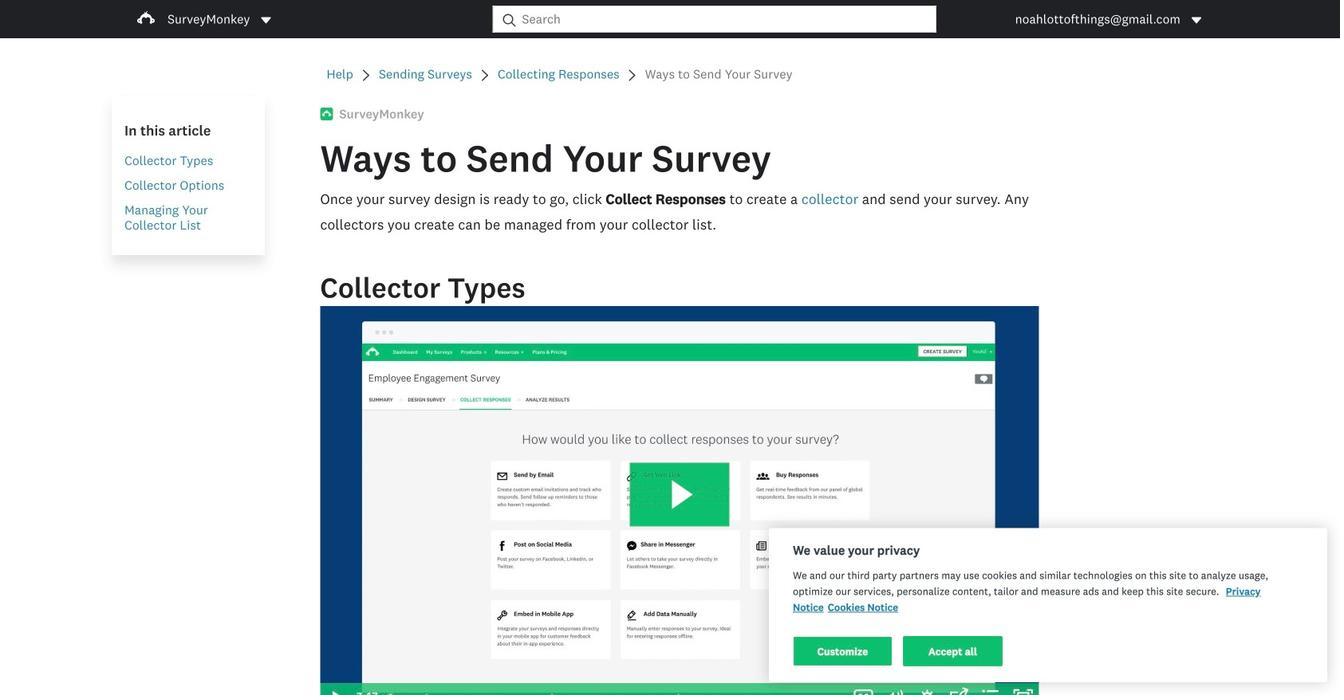 Task type: locate. For each thing, give the bounding box(es) containing it.
open image
[[260, 14, 273, 27]]

open image
[[1191, 14, 1204, 27], [261, 17, 271, 24], [1192, 17, 1202, 24]]

chapter markers toolbar
[[391, 684, 840, 696]]

playbar slider
[[379, 684, 848, 696]]

video element
[[320, 306, 1040, 696]]

search image
[[503, 14, 516, 27]]



Task type: describe. For each thing, give the bounding box(es) containing it.
open image inside image
[[261, 17, 271, 24]]

Search text field
[[516, 6, 936, 32]]

search image
[[503, 14, 516, 27]]



Task type: vqa. For each thing, say whether or not it's contained in the screenshot.
Search icon
yes



